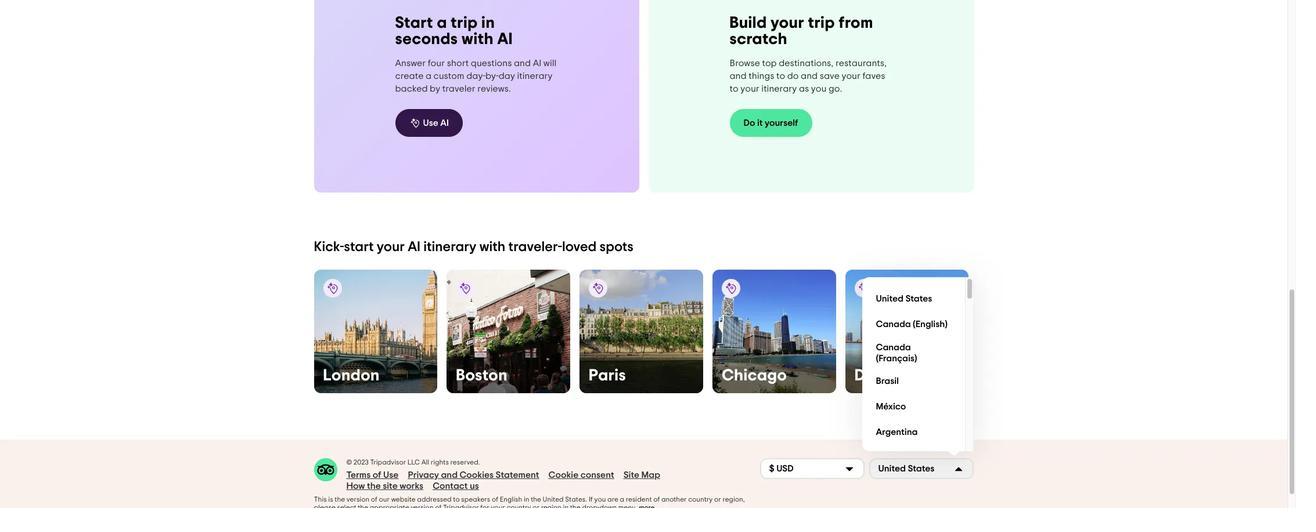 Task type: describe. For each thing, give the bounding box(es) containing it.
contact us link
[[433, 482, 479, 493]]

of up how the site works link
[[373, 471, 381, 480]]

2 vertical spatial states
[[565, 497, 586, 504]]

of left our
[[371, 497, 378, 504]]

works
[[400, 482, 424, 491]]

site map how the site works
[[347, 471, 661, 491]]

the up region
[[531, 497, 541, 504]]

site
[[624, 471, 640, 480]]

1 vertical spatial in
[[524, 497, 530, 504]]

map
[[642, 471, 661, 480]]

with for seconds
[[462, 31, 494, 47]]

faves
[[863, 71, 886, 81]]

united for united states link
[[876, 295, 904, 304]]

browse top destinations, restaurants, and things to do and save your faves to your itinerary as you go.
[[730, 59, 887, 94]]

argentina
[[876, 428, 918, 438]]

of left english
[[492, 497, 498, 504]]

argentina link
[[872, 421, 956, 446]]

contact us
[[433, 482, 479, 491]]

yourself
[[765, 119, 799, 128]]

.
[[586, 497, 588, 504]]

paris
[[589, 368, 627, 385]]

terms of use
[[347, 471, 399, 480]]

do it yourself
[[744, 119, 799, 128]]

contact
[[433, 482, 468, 491]]

boston link
[[447, 270, 571, 394]]

ai inside answer four short questions and ai will create a custom day-by-day itinerary backed by traveler reviews.
[[533, 58, 542, 68]]

united states for "united states" dropdown button
[[879, 465, 935, 474]]

a inside answer four short questions and ai will create a custom day-by-day itinerary backed by traveler reviews.
[[426, 71, 432, 81]]

0 horizontal spatial version
[[347, 497, 370, 504]]

our
[[379, 497, 390, 504]]

ai inside start a trip in seconds with ai
[[498, 31, 513, 47]]

is
[[328, 497, 333, 504]]

backed
[[395, 84, 428, 93]]

it
[[758, 119, 763, 128]]

london
[[323, 368, 380, 385]]

united states link
[[872, 287, 956, 312]]

ai inside button
[[441, 118, 449, 128]]

cookie consent button
[[549, 470, 615, 482]]

canada (english)
[[876, 320, 948, 330]]

down
[[600, 505, 617, 509]]

itinerary inside browse top destinations, restaurants, and things to do and save your faves to your itinerary as you go.
[[762, 84, 797, 94]]

and down browse
[[730, 71, 747, 81]]

questions
[[471, 58, 512, 68]]

the right is
[[335, 497, 345, 504]]

méxico link
[[872, 395, 956, 421]]

0 vertical spatial to
[[777, 71, 786, 81]]

appropriate
[[370, 505, 409, 509]]

0 horizontal spatial tripadvisor
[[370, 459, 406, 466]]

day-
[[467, 71, 486, 81]]

english
[[500, 497, 522, 504]]

cookie
[[549, 471, 579, 480]]

your right start
[[377, 241, 405, 254]]

and up contact
[[441, 471, 458, 480]]

use ai button
[[395, 109, 463, 137]]

states for "united states" dropdown button
[[908, 465, 935, 474]]

region,
[[723, 497, 745, 504]]

restaurants,
[[836, 59, 887, 68]]

1 horizontal spatial country
[[689, 497, 713, 504]]

how the site works link
[[347, 482, 424, 493]]

paris link
[[580, 270, 704, 394]]

itinerary inside answer four short questions and ai will create a custom day-by-day itinerary backed by traveler reviews.
[[517, 71, 553, 81]]

privacy and cookies statement
[[408, 471, 540, 480]]

$ usd button
[[760, 459, 865, 480]]

brasil
[[876, 377, 899, 387]]

region
[[541, 505, 562, 509]]

canada (français)
[[876, 343, 918, 364]]

reserved.
[[451, 459, 480, 466]]

answer
[[395, 58, 426, 68]]

llc
[[408, 459, 420, 466]]

terms of use link
[[347, 470, 399, 482]]

in inside . if you are a resident of another country or region, please select the appropriate version of tripadvisor for your country or region in the drop-down menu.
[[563, 505, 569, 509]]

trip for a
[[451, 15, 478, 31]]

start
[[344, 241, 374, 254]]

méxico
[[876, 403, 906, 412]]

if
[[589, 497, 593, 504]]

2023
[[354, 459, 369, 466]]

will
[[544, 58, 557, 68]]

of down the addressed
[[435, 505, 442, 509]]

chicago
[[722, 368, 787, 385]]

build
[[730, 15, 767, 31]]

site
[[383, 482, 398, 491]]

you inside browse top destinations, restaurants, and things to do and save your faves to your itinerary as you go.
[[812, 84, 827, 94]]

trip for your
[[808, 15, 835, 31]]

kick-start your ai itinerary with traveler-loved spots
[[314, 241, 634, 254]]

states for united states link
[[906, 295, 933, 304]]

london link
[[314, 270, 438, 394]]

another
[[662, 497, 687, 504]]

your inside . if you are a resident of another country or region, please select the appropriate version of tripadvisor for your country or region in the drop-down menu.
[[491, 505, 505, 509]]

build your trip from scratch
[[730, 15, 874, 48]]

browse
[[730, 59, 760, 68]]

create
[[395, 71, 424, 81]]

0 horizontal spatial itinerary
[[424, 241, 477, 254]]

things
[[749, 71, 775, 81]]

usd
[[777, 465, 794, 474]]

0 horizontal spatial use
[[383, 471, 399, 480]]

brasil link
[[872, 369, 956, 395]]

chicago link
[[713, 270, 836, 394]]

and inside answer four short questions and ai will create a custom day-by-day itinerary backed by traveler reviews.
[[514, 58, 531, 68]]

save
[[820, 71, 840, 81]]



Task type: vqa. For each thing, say whether or not it's contained in the screenshot.
View all deals
no



Task type: locate. For each thing, give the bounding box(es) containing it.
to left do
[[777, 71, 786, 81]]

the inside site map how the site works
[[367, 482, 381, 491]]

dubai
[[855, 368, 900, 385]]

start a trip in seconds with ai
[[395, 15, 513, 47]]

canada up (français)
[[876, 343, 911, 353]]

use down by
[[423, 118, 439, 128]]

states up canada (english) link
[[906, 295, 933, 304]]

dubai link
[[846, 270, 969, 394]]

your down the things
[[741, 84, 760, 94]]

with
[[462, 31, 494, 47], [480, 241, 506, 254]]

united for "united states" dropdown button
[[879, 465, 906, 474]]

version
[[347, 497, 370, 504], [411, 505, 434, 509]]

to down browse
[[730, 84, 739, 94]]

united down argentina
[[879, 465, 906, 474]]

short
[[447, 58, 469, 68]]

use ai
[[423, 118, 449, 128]]

1 vertical spatial to
[[730, 84, 739, 94]]

you right as
[[812, 84, 827, 94]]

trip
[[451, 15, 478, 31], [808, 15, 835, 31]]

scratch
[[730, 31, 788, 48]]

2 horizontal spatial in
[[563, 505, 569, 509]]

your right the for
[[491, 505, 505, 509]]

states down argentina 'link'
[[908, 465, 935, 474]]

from
[[839, 15, 874, 31]]

2 canada from the top
[[876, 343, 911, 353]]

and down destinations,
[[801, 71, 818, 81]]

day
[[499, 71, 515, 81]]

1 vertical spatial canada
[[876, 343, 911, 353]]

0 horizontal spatial a
[[426, 71, 432, 81]]

the right "select"
[[358, 505, 368, 509]]

in right region
[[563, 505, 569, 509]]

this
[[314, 497, 327, 504]]

statement
[[496, 471, 540, 480]]

© 2023 tripadvisor llc all rights reserved.
[[347, 459, 480, 466]]

canada
[[876, 320, 911, 330], [876, 343, 911, 353]]

privacy and cookies statement link
[[408, 470, 540, 482]]

country right "another"
[[689, 497, 713, 504]]

1 horizontal spatial use
[[423, 118, 439, 128]]

united states inside menu
[[876, 295, 933, 304]]

1 vertical spatial a
[[426, 71, 432, 81]]

1 vertical spatial united states
[[879, 465, 935, 474]]

united states button
[[869, 459, 974, 480]]

menu.
[[619, 505, 638, 509]]

use inside button
[[423, 118, 439, 128]]

united inside united states link
[[876, 295, 904, 304]]

your down restaurants,
[[842, 71, 861, 81]]

canada for canada (français)
[[876, 343, 911, 353]]

0 horizontal spatial you
[[595, 497, 606, 504]]

united inside "united states" dropdown button
[[879, 465, 906, 474]]

ai
[[498, 31, 513, 47], [533, 58, 542, 68], [441, 118, 449, 128], [408, 241, 421, 254]]

loved
[[562, 241, 597, 254]]

answer four short questions and ai will create a custom day-by-day itinerary backed by traveler reviews.
[[395, 58, 557, 93]]

privacy
[[408, 471, 439, 480]]

0 horizontal spatial trip
[[451, 15, 478, 31]]

version inside . if you are a resident of another country or region, please select the appropriate version of tripadvisor for your country or region in the drop-down menu.
[[411, 505, 434, 509]]

0 vertical spatial country
[[689, 497, 713, 504]]

do it yourself button
[[730, 109, 813, 137]]

1 horizontal spatial itinerary
[[517, 71, 553, 81]]

by-
[[486, 71, 499, 81]]

you inside . if you are a resident of another country or region, please select the appropriate version of tripadvisor for your country or region in the drop-down menu.
[[595, 497, 606, 504]]

1 vertical spatial with
[[480, 241, 506, 254]]

canada (english) link
[[872, 312, 956, 338]]

a up by
[[426, 71, 432, 81]]

1 horizontal spatial tripadvisor
[[443, 505, 479, 509]]

of
[[373, 471, 381, 480], [371, 497, 378, 504], [492, 497, 498, 504], [654, 497, 660, 504], [435, 505, 442, 509]]

you
[[812, 84, 827, 94], [595, 497, 606, 504]]

rights
[[431, 459, 449, 466]]

united states inside dropdown button
[[879, 465, 935, 474]]

all
[[422, 459, 429, 466]]

cookie consent
[[549, 471, 615, 480]]

ai up questions
[[498, 31, 513, 47]]

1 vertical spatial you
[[595, 497, 606, 504]]

canada for canada (english)
[[876, 320, 911, 330]]

destinations,
[[779, 59, 834, 68]]

your inside build your trip from scratch
[[771, 15, 805, 31]]

with for itinerary
[[480, 241, 506, 254]]

ai left will
[[533, 58, 542, 68]]

(français)
[[876, 354, 918, 364]]

0 vertical spatial states
[[906, 295, 933, 304]]

canada (français) link
[[872, 338, 956, 369]]

0 vertical spatial version
[[347, 497, 370, 504]]

1 vertical spatial united
[[879, 465, 906, 474]]

version down the addressed
[[411, 505, 434, 509]]

this is the version of our website addressed to speakers of english in the united states
[[314, 497, 586, 504]]

0 vertical spatial in
[[482, 15, 495, 31]]

country down english
[[507, 505, 531, 509]]

by
[[430, 84, 441, 93]]

you right if
[[595, 497, 606, 504]]

seconds
[[395, 31, 458, 47]]

reviews.
[[478, 84, 511, 93]]

boston
[[456, 368, 508, 385]]

the down terms of use link
[[367, 482, 381, 491]]

united states for united states link
[[876, 295, 933, 304]]

2 horizontal spatial a
[[620, 497, 625, 504]]

country
[[689, 497, 713, 504], [507, 505, 531, 509]]

1 horizontal spatial trip
[[808, 15, 835, 31]]

tripadvisor down this is the version of our website addressed to speakers of english in the united states
[[443, 505, 479, 509]]

2 horizontal spatial to
[[777, 71, 786, 81]]

. if you are a resident of another country or region, please select the appropriate version of tripadvisor for your country or region in the drop-down menu.
[[314, 497, 745, 509]]

resident
[[626, 497, 652, 504]]

terms
[[347, 471, 371, 480]]

1 vertical spatial states
[[908, 465, 935, 474]]

0 horizontal spatial or
[[533, 505, 540, 509]]

1 vertical spatial use
[[383, 471, 399, 480]]

go.
[[829, 84, 843, 94]]

consent
[[581, 471, 615, 480]]

version up "select"
[[347, 497, 370, 504]]

0 vertical spatial united states
[[876, 295, 933, 304]]

$
[[770, 465, 775, 474]]

top
[[763, 59, 777, 68]]

ai right start
[[408, 241, 421, 254]]

0 vertical spatial use
[[423, 118, 439, 128]]

2 vertical spatial a
[[620, 497, 625, 504]]

trip inside start a trip in seconds with ai
[[451, 15, 478, 31]]

0 vertical spatial with
[[462, 31, 494, 47]]

tripadvisor
[[370, 459, 406, 466], [443, 505, 479, 509]]

us
[[470, 482, 479, 491]]

2 horizontal spatial itinerary
[[762, 84, 797, 94]]

menu containing united states
[[862, 278, 974, 472]]

2 vertical spatial to
[[453, 497, 460, 504]]

states inside menu
[[906, 295, 933, 304]]

as
[[799, 84, 810, 94]]

2 vertical spatial united
[[543, 497, 564, 504]]

in
[[482, 15, 495, 31], [524, 497, 530, 504], [563, 505, 569, 509]]

trip inside build your trip from scratch
[[808, 15, 835, 31]]

with up questions
[[462, 31, 494, 47]]

1 horizontal spatial version
[[411, 505, 434, 509]]

a right start on the top of page
[[437, 15, 447, 31]]

website
[[391, 497, 416, 504]]

0 horizontal spatial country
[[507, 505, 531, 509]]

a up the menu.
[[620, 497, 625, 504]]

1 horizontal spatial to
[[730, 84, 739, 94]]

trip up short
[[451, 15, 478, 31]]

0 vertical spatial canada
[[876, 320, 911, 330]]

tripadvisor up terms of use
[[370, 459, 406, 466]]

do
[[788, 71, 799, 81]]

trip left from
[[808, 15, 835, 31]]

are
[[608, 497, 619, 504]]

and
[[514, 58, 531, 68], [730, 71, 747, 81], [801, 71, 818, 81], [441, 471, 458, 480]]

0 vertical spatial tripadvisor
[[370, 459, 406, 466]]

1 horizontal spatial in
[[524, 497, 530, 504]]

2 vertical spatial itinerary
[[424, 241, 477, 254]]

or left region
[[533, 505, 540, 509]]

0 horizontal spatial in
[[482, 15, 495, 31]]

of left "another"
[[654, 497, 660, 504]]

ai down traveler
[[441, 118, 449, 128]]

traveler-
[[509, 241, 562, 254]]

with left traveler-
[[480, 241, 506, 254]]

1 vertical spatial tripadvisor
[[443, 505, 479, 509]]

united states down argentina 'link'
[[879, 465, 935, 474]]

united up canada (english)
[[876, 295, 904, 304]]

1 horizontal spatial or
[[715, 497, 721, 504]]

start
[[395, 15, 433, 31]]

$ usd
[[770, 465, 794, 474]]

united states up canada (english)
[[876, 295, 933, 304]]

0 vertical spatial or
[[715, 497, 721, 504]]

united up region
[[543, 497, 564, 504]]

0 vertical spatial you
[[812, 84, 827, 94]]

0 vertical spatial united
[[876, 295, 904, 304]]

in right english
[[524, 497, 530, 504]]

do
[[744, 119, 756, 128]]

and up day
[[514, 58, 531, 68]]

states left if
[[565, 497, 586, 504]]

states
[[906, 295, 933, 304], [908, 465, 935, 474], [565, 497, 586, 504]]

site map link
[[624, 470, 661, 482]]

canada inside canada (français)
[[876, 343, 911, 353]]

0 horizontal spatial to
[[453, 497, 460, 504]]

for
[[481, 505, 490, 509]]

please
[[314, 505, 336, 509]]

0 vertical spatial itinerary
[[517, 71, 553, 81]]

spots
[[600, 241, 634, 254]]

1 vertical spatial country
[[507, 505, 531, 509]]

0 vertical spatial a
[[437, 15, 447, 31]]

in up questions
[[482, 15, 495, 31]]

your
[[771, 15, 805, 31], [842, 71, 861, 81], [741, 84, 760, 94], [377, 241, 405, 254], [491, 505, 505, 509]]

traveler
[[443, 84, 476, 93]]

tripadvisor inside . if you are a resident of another country or region, please select the appropriate version of tripadvisor for your country or region in the drop-down menu.
[[443, 505, 479, 509]]

states inside dropdown button
[[908, 465, 935, 474]]

a inside . if you are a resident of another country or region, please select the appropriate version of tripadvisor for your country or region in the drop-down menu.
[[620, 497, 625, 504]]

2 vertical spatial in
[[563, 505, 569, 509]]

kick-
[[314, 241, 344, 254]]

four
[[428, 58, 445, 68]]

the left drop-
[[570, 505, 581, 509]]

canada up canada (français)
[[876, 320, 911, 330]]

use up "site"
[[383, 471, 399, 480]]

canada inside canada (english) link
[[876, 320, 911, 330]]

(english)
[[913, 320, 948, 330]]

a inside start a trip in seconds with ai
[[437, 15, 447, 31]]

your right build
[[771, 15, 805, 31]]

menu
[[862, 278, 974, 472]]

1 vertical spatial or
[[533, 505, 540, 509]]

itinerary
[[517, 71, 553, 81], [762, 84, 797, 94], [424, 241, 477, 254]]

cookies
[[460, 471, 494, 480]]

to down contact us link
[[453, 497, 460, 504]]

in inside start a trip in seconds with ai
[[482, 15, 495, 31]]

with inside start a trip in seconds with ai
[[462, 31, 494, 47]]

or
[[715, 497, 721, 504], [533, 505, 540, 509]]

1 vertical spatial itinerary
[[762, 84, 797, 94]]

1 canada from the top
[[876, 320, 911, 330]]

1 horizontal spatial you
[[812, 84, 827, 94]]

custom
[[434, 71, 465, 81]]

a
[[437, 15, 447, 31], [426, 71, 432, 81], [620, 497, 625, 504]]

or left the 'region,' on the bottom
[[715, 497, 721, 504]]

1 horizontal spatial a
[[437, 15, 447, 31]]

to
[[777, 71, 786, 81], [730, 84, 739, 94], [453, 497, 460, 504]]

1 vertical spatial version
[[411, 505, 434, 509]]



